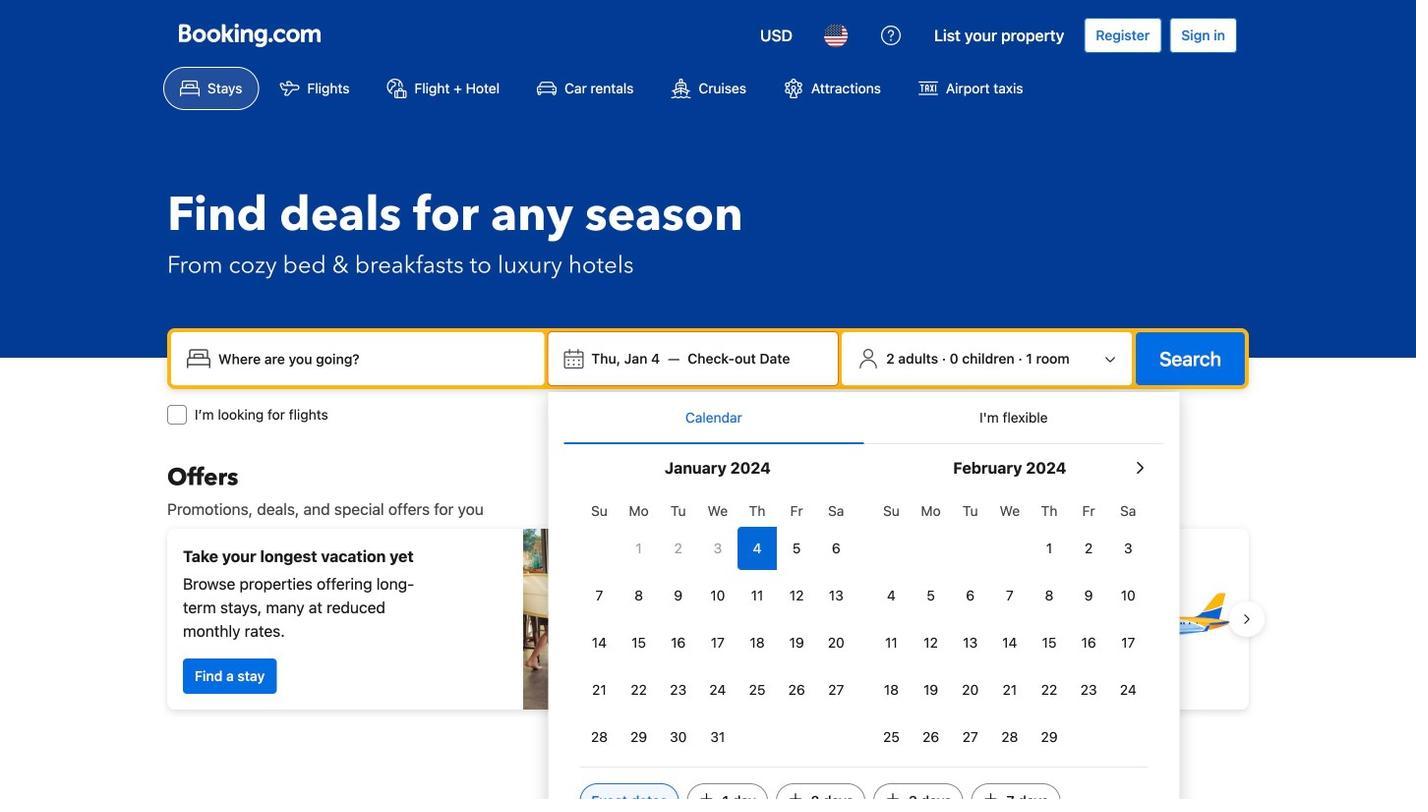 Task type: locate. For each thing, give the bounding box(es) containing it.
14 January 2024 checkbox
[[580, 622, 619, 665]]

cell
[[738, 523, 777, 570]]

1 grid from the left
[[580, 492, 856, 759]]

1 horizontal spatial grid
[[872, 492, 1148, 759]]

20 January 2024 checkbox
[[817, 622, 856, 665]]

27 February 2024 checkbox
[[951, 716, 990, 759]]

11 February 2024 checkbox
[[872, 622, 911, 665]]

26 February 2024 checkbox
[[911, 716, 951, 759]]

8 February 2024 checkbox
[[1030, 574, 1069, 618]]

7 February 2024 checkbox
[[990, 574, 1030, 618]]

23 January 2024 checkbox
[[659, 669, 698, 712]]

15 February 2024 checkbox
[[1030, 622, 1069, 665]]

28 February 2024 checkbox
[[990, 716, 1030, 759]]

main content
[[151, 462, 1265, 800]]

29 January 2024 checkbox
[[619, 716, 659, 759]]

booking.com image
[[179, 24, 321, 47]]

12 February 2024 checkbox
[[911, 622, 951, 665]]

4 January 2024 checkbox
[[738, 527, 777, 570]]

19 January 2024 checkbox
[[777, 622, 817, 665]]

tab list
[[564, 392, 1164, 446]]

region
[[151, 521, 1265, 718]]

18 January 2024 checkbox
[[738, 622, 777, 665]]

29 February 2024 checkbox
[[1030, 716, 1069, 759]]

12 January 2024 checkbox
[[777, 574, 817, 618]]

6 February 2024 checkbox
[[951, 574, 990, 618]]

21 February 2024 checkbox
[[990, 669, 1030, 712]]

25 January 2024 checkbox
[[738, 669, 777, 712]]

0 horizontal spatial grid
[[580, 492, 856, 759]]

grid
[[580, 492, 856, 759], [872, 492, 1148, 759]]

5 February 2024 checkbox
[[911, 574, 951, 618]]

30 January 2024 checkbox
[[659, 716, 698, 759]]

progress bar
[[696, 726, 720, 734]]

3 January 2024 checkbox
[[698, 527, 738, 570]]

11 January 2024 checkbox
[[738, 574, 777, 618]]

22 February 2024 checkbox
[[1030, 669, 1069, 712]]

fly away to your dream vacation image
[[1096, 551, 1233, 688]]



Task type: describe. For each thing, give the bounding box(es) containing it.
17 February 2024 checkbox
[[1109, 622, 1148, 665]]

23 February 2024 checkbox
[[1069, 669, 1109, 712]]

15 January 2024 checkbox
[[619, 622, 659, 665]]

16 January 2024 checkbox
[[659, 622, 698, 665]]

21 January 2024 checkbox
[[580, 669, 619, 712]]

28 January 2024 checkbox
[[580, 716, 619, 759]]

13 January 2024 checkbox
[[817, 574, 856, 618]]

1 February 2024 checkbox
[[1030, 527, 1069, 570]]

26 January 2024 checkbox
[[777, 669, 817, 712]]

4 February 2024 checkbox
[[872, 574, 911, 618]]

3 February 2024 checkbox
[[1109, 527, 1148, 570]]

24 January 2024 checkbox
[[698, 669, 738, 712]]

20 February 2024 checkbox
[[951, 669, 990, 712]]

31 January 2024 checkbox
[[698, 716, 738, 759]]

8 January 2024 checkbox
[[619, 574, 659, 618]]

cell inside grid
[[738, 523, 777, 570]]

9 February 2024 checkbox
[[1069, 574, 1109, 618]]

16 February 2024 checkbox
[[1069, 622, 1109, 665]]

25 February 2024 checkbox
[[872, 716, 911, 759]]

2 February 2024 checkbox
[[1069, 527, 1109, 570]]

22 January 2024 checkbox
[[619, 669, 659, 712]]

17 January 2024 checkbox
[[698, 622, 738, 665]]

5 January 2024 checkbox
[[777, 527, 817, 570]]

10 January 2024 checkbox
[[698, 574, 738, 618]]

10 February 2024 checkbox
[[1109, 574, 1148, 618]]

6 January 2024 checkbox
[[817, 527, 856, 570]]

27 January 2024 checkbox
[[817, 669, 856, 712]]

18 February 2024 checkbox
[[872, 669, 911, 712]]

Where are you going? field
[[210, 341, 536, 377]]

19 February 2024 checkbox
[[911, 669, 951, 712]]

2 grid from the left
[[872, 492, 1148, 759]]

7 January 2024 checkbox
[[580, 574, 619, 618]]

24 February 2024 checkbox
[[1109, 669, 1148, 712]]

13 February 2024 checkbox
[[951, 622, 990, 665]]

1 January 2024 checkbox
[[619, 527, 659, 570]]

9 January 2024 checkbox
[[659, 574, 698, 618]]

14 February 2024 checkbox
[[990, 622, 1030, 665]]

2 January 2024 checkbox
[[659, 527, 698, 570]]

take your longest vacation yet image
[[523, 529, 700, 710]]



Task type: vqa. For each thing, say whether or not it's contained in the screenshot.
the take your longest vacation yet image at bottom
yes



